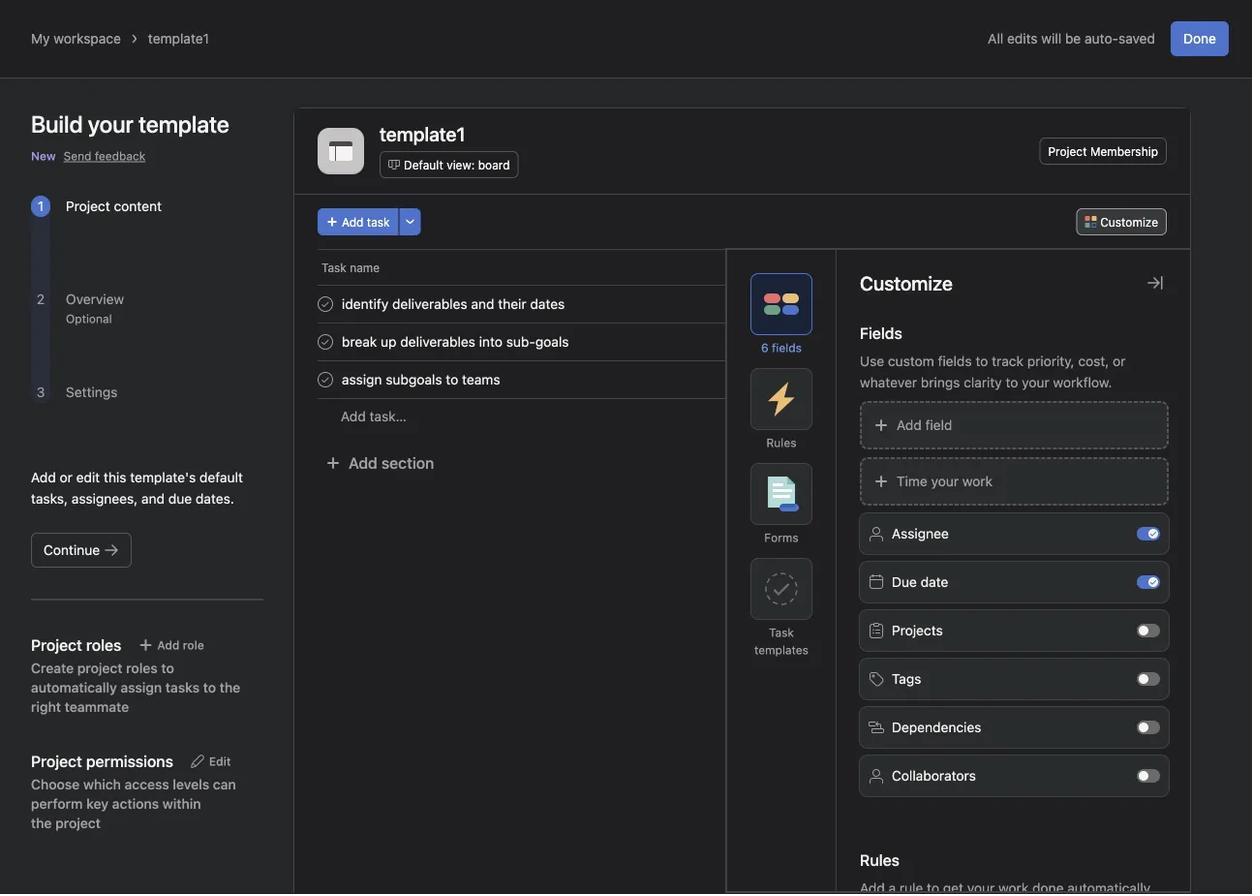 Task type: locate. For each thing, give the bounding box(es) containing it.
right teammate
[[31, 699, 129, 715]]

dependencies
[[892, 719, 982, 735]]

add for add field
[[897, 417, 922, 433]]

1 switch from the top
[[1137, 527, 1160, 540]]

fields inside use custom fields to track priority, cost, or whatever brings clarity to your workflow.
[[938, 353, 972, 369]]

add left role
[[157, 638, 180, 652]]

row up 6
[[294, 285, 1190, 324]]

1 vertical spatial or
[[60, 469, 73, 485]]

time your work
[[897, 473, 993, 489]]

add left task…
[[341, 408, 366, 424]]

task name row
[[294, 249, 1190, 285]]

0 horizontal spatial project
[[66, 198, 110, 214]]

0 horizontal spatial task
[[322, 261, 347, 274]]

1 vertical spatial rules
[[860, 851, 900, 869]]

or right cost,
[[1113, 353, 1126, 369]]

add task
[[342, 215, 390, 229]]

to
[[976, 353, 988, 369], [1006, 374, 1018, 390], [161, 660, 174, 676], [203, 679, 216, 695]]

add section
[[349, 454, 434, 472]]

my workspace
[[31, 31, 121, 46]]

project
[[1048, 144, 1087, 158], [66, 198, 110, 214]]

add inside add task… row
[[341, 408, 366, 424]]

0 horizontal spatial or
[[60, 469, 73, 485]]

time
[[897, 473, 928, 489]]

add inside add task button
[[342, 215, 364, 229]]

project membership button
[[1040, 138, 1167, 165]]

whatever
[[860, 374, 917, 390]]

task left name
[[322, 261, 347, 274]]

date
[[921, 574, 949, 590]]

default view: board
[[404, 158, 510, 171]]

1 vertical spatial project
[[66, 198, 110, 214]]

section
[[381, 454, 434, 472]]

add up the tasks,
[[31, 469, 56, 485]]

to down track
[[1006, 374, 1018, 390]]

0 vertical spatial template1
[[148, 31, 209, 46]]

task name
[[322, 261, 380, 274]]

0 vertical spatial customize
[[1101, 215, 1158, 229]]

add for add or edit this template's default tasks, assignees, and due dates.
[[31, 469, 56, 485]]

row up add task… row
[[294, 323, 1190, 361]]

3
[[36, 384, 45, 400]]

0 vertical spatial task
[[322, 261, 347, 274]]

create project roles to automatically assign tasks to the right teammate
[[31, 660, 240, 715]]

cell
[[984, 285, 1120, 324]]

build
[[31, 110, 83, 138]]

project for project membership
[[1048, 144, 1087, 158]]

your inside button
[[931, 473, 959, 489]]

1 horizontal spatial rules
[[860, 851, 900, 869]]

fields up brings
[[938, 353, 972, 369]]

or left edit
[[60, 469, 73, 485]]

add left field
[[897, 417, 922, 433]]

or inside use custom fields to track priority, cost, or whatever brings clarity to your workflow.
[[1113, 353, 1126, 369]]

task
[[322, 261, 347, 274], [769, 626, 794, 639]]

1 horizontal spatial your
[[1022, 374, 1050, 390]]

switch for dependencies
[[1137, 721, 1160, 734]]

1 horizontal spatial task
[[769, 626, 794, 639]]

overview optional
[[66, 291, 124, 325]]

fields right 6
[[772, 341, 802, 355]]

0 horizontal spatial template1
[[148, 31, 209, 46]]

0 horizontal spatial your
[[931, 473, 959, 489]]

switch for due date
[[1137, 575, 1160, 589]]

3 switch from the top
[[1137, 624, 1160, 637]]

row
[[294, 285, 1190, 324], [294, 323, 1190, 361], [294, 360, 1190, 399]]

done
[[1184, 31, 1217, 46]]

1 horizontal spatial or
[[1113, 353, 1126, 369]]

customize up close details icon
[[1101, 215, 1158, 229]]

levels
[[173, 776, 209, 792]]

1 row from the top
[[294, 285, 1190, 324]]

work
[[963, 473, 993, 489]]

time your work button
[[860, 457, 1169, 506]]

fields
[[772, 341, 802, 355], [938, 353, 972, 369]]

assign
[[120, 679, 162, 695]]

your left work
[[931, 473, 959, 489]]

funky
[[885, 297, 918, 311]]

all
[[988, 31, 1004, 46]]

add inside add or edit this template's default tasks, assignees, and due dates.
[[31, 469, 56, 485]]

this
[[104, 469, 126, 485]]

and
[[141, 491, 165, 507]]

edits
[[1007, 31, 1038, 46]]

feedback
[[95, 149, 145, 163]]

0 horizontal spatial customize
[[860, 271, 953, 294]]

assignees,
[[72, 491, 138, 507]]

build your template
[[31, 110, 229, 138]]

1 horizontal spatial template1
[[380, 122, 465, 145]]

5 switch from the top
[[1137, 721, 1160, 734]]

be
[[1065, 31, 1081, 46]]

0 vertical spatial project
[[1048, 144, 1087, 158]]

1 vertical spatial task
[[769, 626, 794, 639]]

add for add role
[[157, 638, 180, 652]]

project inside button
[[1048, 144, 1087, 158]]

fields
[[860, 324, 903, 342]]

your down priority,
[[1022, 374, 1050, 390]]

template1 up "your template"
[[148, 31, 209, 46]]

add left section
[[349, 454, 378, 472]]

task up templates
[[769, 626, 794, 639]]

template1 up default
[[380, 122, 465, 145]]

default view: board button
[[380, 151, 519, 178]]

1 horizontal spatial project
[[1048, 144, 1087, 158]]

switch
[[1137, 527, 1160, 540], [1137, 575, 1160, 589], [1137, 624, 1160, 637], [1137, 672, 1160, 686], [1137, 721, 1160, 734], [1137, 769, 1160, 783]]

add inside add role button
[[157, 638, 180, 652]]

task inside row
[[322, 261, 347, 274]]

0 vertical spatial your
[[1022, 374, 1050, 390]]

add for add task
[[342, 215, 364, 229]]

create
[[31, 660, 74, 676]]

row down 6
[[294, 360, 1190, 399]]

customize
[[1101, 215, 1158, 229], [860, 271, 953, 294]]

add section button
[[318, 446, 442, 480]]

or
[[1113, 353, 1126, 369], [60, 469, 73, 485]]

use custom fields to track priority, cost, or whatever brings clarity to your workflow.
[[860, 353, 1126, 390]]

assign subgoals to teams text field
[[338, 370, 506, 389]]

add
[[342, 215, 364, 229], [341, 408, 366, 424], [897, 417, 922, 433], [349, 454, 378, 472], [31, 469, 56, 485], [157, 638, 180, 652]]

to left the
[[203, 679, 216, 695]]

1 horizontal spatial fields
[[938, 353, 972, 369]]

1 horizontal spatial customize
[[1101, 215, 1158, 229]]

the project
[[31, 815, 101, 831]]

membership
[[1091, 144, 1158, 158]]

rules
[[767, 436, 797, 449], [860, 851, 900, 869]]

break up deliverables into sub-goals cell
[[294, 323, 850, 361]]

1 vertical spatial your
[[931, 473, 959, 489]]

1 vertical spatial template1
[[380, 122, 465, 145]]

2 switch from the top
[[1137, 575, 1160, 589]]

will
[[1042, 31, 1062, 46]]

customize up funky
[[860, 271, 953, 294]]

6 fields
[[761, 341, 802, 355]]

the
[[220, 679, 240, 695]]

add left task
[[342, 215, 364, 229]]

access
[[125, 776, 169, 792]]

add role
[[157, 638, 204, 652]]

add inside add field button
[[897, 417, 922, 433]]

project right the 1
[[66, 198, 110, 214]]

auto-
[[1085, 31, 1119, 46]]

4 switch from the top
[[1137, 672, 1160, 686]]

project left the membership
[[1048, 144, 1087, 158]]

continue
[[44, 542, 100, 558]]

task inside "task templates"
[[769, 626, 794, 639]]

add or edit this template's default tasks, assignees, and due dates.
[[31, 469, 243, 507]]

default
[[200, 469, 243, 485]]

key
[[86, 796, 109, 812]]

0 horizontal spatial rules
[[767, 436, 797, 449]]

dates.
[[196, 491, 234, 507]]

1 vertical spatial customize
[[860, 271, 953, 294]]

overview button
[[66, 291, 124, 307]]

add inside add section button
[[349, 454, 378, 472]]

saved
[[1119, 31, 1156, 46]]

to down add role button
[[161, 660, 174, 676]]

0 vertical spatial or
[[1113, 353, 1126, 369]]

row containing ft
[[294, 285, 1190, 324]]

optional
[[66, 312, 112, 325]]

your template
[[88, 110, 229, 138]]

role
[[183, 638, 204, 652]]

new send feedback
[[31, 149, 145, 163]]

content
[[114, 198, 162, 214]]

within
[[162, 796, 201, 812]]



Task type: vqa. For each thing, say whether or not it's contained in the screenshot.
dialog
no



Task type: describe. For each thing, give the bounding box(es) containing it.
send
[[64, 149, 91, 163]]

switch for tags
[[1137, 672, 1160, 686]]

which
[[83, 776, 121, 792]]

your inside use custom fields to track priority, cost, or whatever brings clarity to your workflow.
[[1022, 374, 1050, 390]]

funky town
[[885, 297, 950, 311]]

priority,
[[1027, 353, 1075, 369]]

settings button
[[66, 384, 118, 400]]

project content button
[[66, 198, 162, 214]]

close details image
[[1148, 275, 1163, 291]]

workflow.
[[1053, 374, 1112, 390]]

ft
[[863, 297, 877, 311]]

identify deliverables and their dates cell
[[294, 285, 850, 324]]

3 row from the top
[[294, 360, 1190, 399]]

board
[[478, 158, 510, 171]]

default
[[404, 158, 443, 171]]

custom
[[888, 353, 934, 369]]

edit
[[76, 469, 100, 485]]

use
[[860, 353, 885, 369]]

ft button
[[858, 293, 881, 316]]

add for add task…
[[341, 408, 366, 424]]

template's
[[130, 469, 196, 485]]

perform
[[31, 796, 83, 812]]

due
[[892, 574, 917, 590]]

or inside add or edit this template's default tasks, assignees, and due dates.
[[60, 469, 73, 485]]

identify deliverables and their dates text field
[[338, 294, 571, 314]]

project roles
[[31, 636, 121, 654]]

switch for assignee
[[1137, 527, 1160, 540]]

assign subgoals to teams cell
[[294, 360, 850, 399]]

0 vertical spatial rules
[[767, 436, 797, 449]]

field
[[926, 417, 953, 433]]

1 2 3
[[36, 198, 45, 400]]

add for add section
[[349, 454, 378, 472]]

tasks
[[165, 679, 200, 695]]

add task…
[[341, 408, 407, 424]]

template image
[[329, 139, 353, 163]]

continue button
[[31, 533, 132, 568]]

task…
[[370, 408, 407, 424]]

workspace
[[54, 31, 121, 46]]

customize inside customize dropdown button
[[1101, 215, 1158, 229]]

my workspace link
[[31, 31, 121, 46]]

task templates
[[755, 626, 809, 657]]

edit button
[[181, 748, 240, 775]]

add role button
[[129, 632, 213, 659]]

track
[[992, 353, 1024, 369]]

to up clarity
[[976, 353, 988, 369]]

0 horizontal spatial fields
[[772, 341, 802, 355]]

add field button
[[860, 401, 1169, 449]]

break up deliverables into sub-goals text field
[[338, 332, 575, 352]]

due date
[[892, 574, 949, 590]]

tags
[[892, 671, 922, 687]]

add task button
[[318, 208, 399, 235]]

6 switch from the top
[[1137, 769, 1160, 783]]

templates
[[755, 643, 809, 657]]

choose which access levels can perform key actions within the project
[[31, 776, 236, 831]]

project content
[[66, 198, 162, 214]]

actions
[[112, 796, 159, 812]]

all edits will be auto-saved
[[988, 31, 1156, 46]]

automatically
[[31, 679, 117, 695]]

task for task templates
[[769, 626, 794, 639]]

2 row from the top
[[294, 323, 1190, 361]]

task
[[367, 215, 390, 229]]

task for task name
[[322, 261, 347, 274]]

projects
[[892, 622, 943, 638]]

can
[[213, 776, 236, 792]]

done button
[[1171, 21, 1229, 56]]

choose
[[31, 776, 80, 792]]

due
[[168, 491, 192, 507]]

add field
[[897, 417, 953, 433]]

my
[[31, 31, 50, 46]]

project membership
[[1048, 144, 1158, 158]]

overview
[[66, 291, 124, 307]]

project permissions
[[31, 752, 173, 771]]

add task… row
[[294, 398, 1190, 434]]

customize button
[[1076, 208, 1167, 235]]

project
[[77, 660, 123, 676]]

send feedback link
[[64, 147, 145, 165]]

name
[[350, 261, 380, 274]]

settings
[[66, 384, 118, 400]]

more actions image
[[405, 216, 416, 228]]

clarity
[[964, 374, 1002, 390]]

roles
[[126, 660, 158, 676]]

cost,
[[1078, 353, 1109, 369]]

view:
[[447, 158, 475, 171]]

project for project content
[[66, 198, 110, 214]]

6
[[761, 341, 769, 355]]

1
[[38, 198, 44, 214]]



